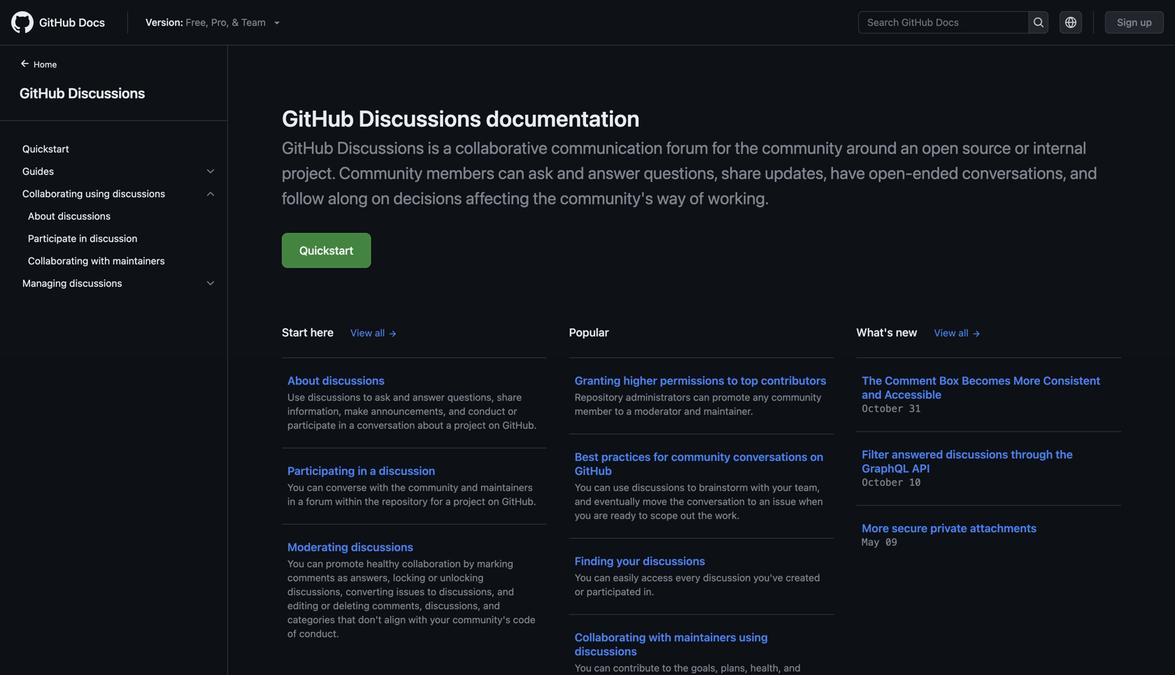 Task type: describe. For each thing, give the bounding box(es) containing it.
participate in discussion link
[[17, 227, 222, 250]]

open-
[[869, 163, 913, 183]]

deleting
[[333, 600, 370, 611]]

conduct.
[[299, 628, 339, 639]]

collaborating with maintainers
[[28, 255, 165, 267]]

all for comment
[[959, 327, 969, 339]]

2 vertical spatial discussions
[[337, 138, 424, 157]]

discussions up make
[[322, 374, 385, 387]]

answers,
[[350, 572, 390, 583]]

permissions
[[660, 374, 724, 387]]

collaborating using discussions element containing about discussions
[[11, 205, 227, 272]]

share inside about discussions use discussions to ask and answer questions, share information, make announcements, and conduct or participate in a conversation about a project on github.
[[497, 391, 522, 403]]

share inside github discussions documentation github discussions is a collaborative communication forum for the community around an open source or internal project. community members can ask and answer questions, share updates, have open-ended conversations, and follow along on decisions affecting the community's way of working.
[[721, 163, 761, 183]]

conversation inside best practices for community conversations on github you can use discussions to brainstorm with your team, and eventually move the conversation to an issue when you are ready to scope out the work.
[[687, 496, 745, 507]]

filter
[[862, 448, 889, 461]]

community
[[339, 163, 423, 183]]

maintainers for collaborating with maintainers using discussions you can contribute to the goals, plans, health, and
[[674, 631, 736, 644]]

the inside the filter answered discussions through the graphql api october 10
[[1056, 448, 1073, 461]]

a right the about
[[446, 419, 452, 431]]

moderating
[[288, 540, 348, 554]]

github discussions documentation github discussions is a collaborative communication forum for the community around an open source or internal project. community members can ask and answer questions, share updates, have open-ended conversations, and follow along on decisions affecting the community's way of working.
[[282, 105, 1097, 208]]

about discussions
[[28, 210, 111, 222]]

0 vertical spatial discussion
[[90, 233, 137, 244]]

repository
[[575, 391, 623, 403]]

github for github discussions
[[20, 85, 65, 101]]

or inside the finding your discussions you can easily access every discussion you've created or participated in.
[[575, 586, 584, 597]]

align
[[384, 614, 406, 625]]

quickstart inside github discussions element
[[22, 143, 69, 155]]

forum inside participating in a discussion you can converse with the community and maintainers in a forum within the repository for a project on github.
[[306, 496, 333, 507]]

the comment box becomes more consistent and accessible october 31
[[862, 374, 1101, 414]]

plans,
[[721, 662, 748, 674]]

to up out
[[687, 482, 696, 493]]

view all for what's new
[[934, 327, 969, 339]]

view all link for start here
[[350, 326, 397, 340]]

easily
[[613, 572, 639, 583]]

granting
[[575, 374, 621, 387]]

access
[[642, 572, 673, 583]]

on inside best practices for community conversations on github you can use discussions to brainstorm with your team, and eventually move the conversation to an issue when you are ready to scope out the work.
[[810, 450, 824, 463]]

what's
[[856, 326, 893, 339]]

and inside collaborating with maintainers using discussions you can contribute to the goals, plans, health, and
[[784, 662, 801, 674]]

of inside github discussions documentation github discussions is a collaborative communication forum for the community around an open source or internal project. community members can ask and answer questions, share updates, have open-ended conversations, and follow along on decisions affecting the community's way of working.
[[690, 188, 704, 208]]

open
[[922, 138, 959, 157]]

for inside github discussions documentation github discussions is a collaborative communication forum for the community around an open source or internal project. community members can ask and answer questions, share updates, have open-ended conversations, and follow along on decisions affecting the community's way of working.
[[712, 138, 731, 157]]

you
[[575, 510, 591, 521]]

a inside github discussions documentation github discussions is a collaborative communication forum for the community around an open source or internal project. community members can ask and answer questions, share updates, have open-ended conversations, and follow along on decisions affecting the community's way of working.
[[443, 138, 452, 157]]

the right within
[[365, 496, 379, 507]]

decisions
[[393, 188, 462, 208]]

and inside best practices for community conversations on github you can use discussions to brainstorm with your team, and eventually move the conversation to an issue when you are ready to scope out the work.
[[575, 496, 592, 507]]

unlocking
[[440, 572, 484, 583]]

the up 'repository'
[[391, 482, 406, 493]]

follow
[[282, 188, 324, 208]]

marking
[[477, 558, 513, 569]]

october 10 element
[[862, 477, 921, 488]]

use
[[613, 482, 629, 493]]

1 horizontal spatial quickstart
[[299, 244, 353, 257]]

an inside best practices for community conversations on github you can use discussions to brainstorm with your team, and eventually move the conversation to an issue when you are ready to scope out the work.
[[759, 496, 770, 507]]

pro,
[[211, 16, 229, 28]]

discussions up information,
[[308, 391, 361, 403]]

can inside best practices for community conversations on github you can use discussions to brainstorm with your team, and eventually move the conversation to an issue when you are ready to scope out the work.
[[594, 482, 611, 493]]

community's inside moderating discussions you can promote healthy collaboration by marking comments as answers, locking or unlocking discussions, converting issues to discussions, and editing or deleting comments, discussions, and categories that don't align with your community's code of conduct.
[[453, 614, 510, 625]]

ready
[[611, 510, 636, 521]]

can inside collaborating with maintainers using discussions you can contribute to the goals, plans, health, and
[[594, 662, 611, 674]]

managing discussions
[[22, 277, 122, 289]]

github for github discussions documentation github discussions is a collaborative communication forum for the community around an open source or internal project. community members can ask and answer questions, share updates, have open-ended conversations, and follow along on decisions affecting the community's way of working.
[[282, 105, 354, 132]]

participate in discussion
[[28, 233, 137, 244]]

sc 9kayk9 0 image for collaborating using discussions
[[205, 188, 216, 199]]

start
[[282, 326, 308, 339]]

members
[[426, 163, 495, 183]]

project inside about discussions use discussions to ask and answer questions, share information, make announcements, and conduct or participate in a conversation about a project on github.
[[454, 419, 486, 431]]

you inside participating in a discussion you can converse with the community and maintainers in a forum within the repository for a project on github.
[[288, 482, 304, 493]]

and inside participating in a discussion you can converse with the community and maintainers in a forum within the repository for a project on github.
[[461, 482, 478, 493]]

your inside the finding your discussions you can easily access every discussion you've created or participated in.
[[617, 554, 640, 568]]

collaborating using discussions element containing collaborating using discussions
[[11, 183, 227, 272]]

collaborating using discussions
[[22, 188, 165, 199]]

can inside github discussions documentation github discussions is a collaborative communication forum for the community around an open source or internal project. community members can ask and answer questions, share updates, have open-ended conversations, and follow along on decisions affecting the community's way of working.
[[498, 163, 525, 183]]

contribute
[[613, 662, 660, 674]]

up
[[1140, 16, 1152, 28]]

to down move
[[639, 510, 648, 521]]

to down repository
[[615, 405, 624, 417]]

you inside moderating discussions you can promote healthy collaboration by marking comments as answers, locking or unlocking discussions, converting issues to discussions, and editing or deleting comments, discussions, and categories that don't align with your community's code of conduct.
[[288, 558, 304, 569]]

maintainers inside participating in a discussion you can converse with the community and maintainers in a forum within the repository for a project on github.
[[481, 482, 533, 493]]

consistent
[[1043, 374, 1101, 387]]

collaborating for collaborating with maintainers
[[28, 255, 88, 267]]

moderator
[[634, 405, 682, 417]]

code
[[513, 614, 536, 625]]

internal
[[1033, 138, 1087, 157]]

attachments
[[970, 522, 1037, 535]]

finding your discussions you can easily access every discussion you've created or participated in.
[[575, 554, 820, 597]]

about
[[418, 419, 444, 431]]

all for discussions
[[375, 327, 385, 339]]

locking
[[393, 572, 425, 583]]

maintainer.
[[704, 405, 753, 417]]

converting
[[346, 586, 394, 597]]

you inside collaborating with maintainers using discussions you can contribute to the goals, plans, health, and
[[575, 662, 592, 674]]

about discussions use discussions to ask and answer questions, share information, make announcements, and conduct or participate in a conversation about a project on github.
[[288, 374, 537, 431]]

categories
[[288, 614, 335, 625]]

community inside github discussions documentation github discussions is a collaborative communication forum for the community around an open source or internal project. community members can ask and answer questions, share updates, have open-ended conversations, and follow along on decisions affecting the community's way of working.
[[762, 138, 843, 157]]

sc 9kayk9 0 image for guides
[[205, 166, 216, 177]]

and inside the comment box becomes more consistent and accessible october 31
[[862, 388, 882, 401]]

communication
[[551, 138, 663, 157]]

participate
[[28, 233, 76, 244]]

collaborating using discussions button
[[17, 183, 222, 205]]

way
[[657, 188, 686, 208]]

ask inside github discussions documentation github discussions is a collaborative communication forum for the community around an open source or internal project. community members can ask and answer questions, share updates, have open-ended conversations, and follow along on decisions affecting the community's way of working.
[[528, 163, 553, 183]]

can inside participating in a discussion you can converse with the community and maintainers in a forum within the repository for a project on github.
[[307, 482, 323, 493]]

31
[[909, 403, 921, 414]]

administrators
[[626, 391, 691, 403]]

member
[[575, 405, 612, 417]]

an inside github discussions documentation github discussions is a collaborative communication forum for the community around an open source or internal project. community members can ask and answer questions, share updates, have open-ended conversations, and follow along on decisions affecting the community's way of working.
[[901, 138, 918, 157]]

scope
[[650, 510, 678, 521]]

every
[[676, 572, 700, 583]]

participated
[[587, 586, 641, 597]]

collaborating for collaborating with maintainers using discussions you can contribute to the goals, plans, health, and
[[575, 631, 646, 644]]

the up out
[[670, 496, 684, 507]]

in up converse on the bottom
[[358, 464, 367, 477]]

discussions up participate in discussion
[[58, 210, 111, 222]]

and inside granting higher permissions to top contributors repository administrators can promote any community member to a moderator and maintainer.
[[684, 405, 701, 417]]

graphql
[[862, 462, 909, 475]]

can inside moderating discussions you can promote healthy collaboration by marking comments as answers, locking or unlocking discussions, converting issues to discussions, and editing or deleting comments, discussions, and categories that don't align with your community's code of conduct.
[[307, 558, 323, 569]]

moderating discussions you can promote healthy collaboration by marking comments as answers, locking or unlocking discussions, converting issues to discussions, and editing or deleting comments, discussions, and categories that don't align with your community's code of conduct.
[[288, 540, 536, 639]]

managing
[[22, 277, 67, 289]]

with inside moderating discussions you can promote healthy collaboration by marking comments as answers, locking or unlocking discussions, converting issues to discussions, and editing or deleting comments, discussions, and categories that don't align with your community's code of conduct.
[[408, 614, 427, 625]]

a right 'repository'
[[446, 496, 451, 507]]

or up the categories on the bottom
[[321, 600, 330, 611]]

the
[[862, 374, 882, 387]]

more secure private attachments may 09
[[862, 522, 1037, 548]]

sc 9kayk9 0 image
[[205, 278, 216, 289]]

on inside github discussions documentation github discussions is a collaborative communication forum for the community around an open source or internal project. community members can ask and answer questions, share updates, have open-ended conversations, and follow along on decisions affecting the community's way of working.
[[372, 188, 390, 208]]

triangle down image
[[271, 17, 282, 28]]

for inside best practices for community conversations on github you can use discussions to brainstorm with your team, and eventually move the conversation to an issue when you are ready to scope out the work.
[[654, 450, 669, 463]]

make
[[344, 405, 368, 417]]

eventually
[[594, 496, 640, 507]]

within
[[335, 496, 362, 507]]

is
[[428, 138, 439, 157]]

answer inside github discussions documentation github discussions is a collaborative communication forum for the community around an open source or internal project. community members can ask and answer questions, share updates, have open-ended conversations, and follow along on decisions affecting the community's way of working.
[[588, 163, 640, 183]]

issue
[[773, 496, 796, 507]]

09
[[886, 537, 897, 548]]

version:
[[146, 16, 183, 28]]

using inside collaborating with maintainers using discussions you can contribute to the goals, plans, health, and
[[739, 631, 768, 644]]

or inside about discussions use discussions to ask and answer questions, share information, make announcements, and conduct or participate in a conversation about a project on github.
[[508, 405, 517, 417]]

that
[[338, 614, 356, 625]]

github discussions element
[[0, 57, 228, 674]]

ended
[[913, 163, 959, 183]]

about discussions link
[[17, 205, 222, 227]]

any
[[753, 391, 769, 403]]

best practices for community conversations on github you can use discussions to brainstorm with your team, and eventually move the conversation to an issue when you are ready to scope out the work.
[[575, 450, 824, 521]]

with inside participating in a discussion you can converse with the community and maintainers in a forum within the repository for a project on github.
[[370, 482, 388, 493]]

promote inside granting higher permissions to top contributors repository administrators can promote any community member to a moderator and maintainer.
[[712, 391, 750, 403]]

github discussions
[[20, 85, 145, 101]]

editing
[[288, 600, 318, 611]]

with inside collaborating with maintainers link
[[91, 255, 110, 267]]

what's new
[[856, 326, 917, 339]]

best
[[575, 450, 599, 463]]

in inside about discussions use discussions to ask and answer questions, share information, make announcements, and conduct or participate in a conversation about a project on github.
[[339, 419, 346, 431]]

to inside collaborating with maintainers using discussions you can contribute to the goals, plans, health, and
[[662, 662, 671, 674]]

affecting
[[466, 188, 529, 208]]

conduct
[[468, 405, 505, 417]]

you've
[[754, 572, 783, 583]]



Task type: locate. For each thing, give the bounding box(es) containing it.
a inside granting higher permissions to top contributors repository administrators can promote any community member to a moderator and maintainer.
[[626, 405, 632, 417]]

github. up marking
[[502, 496, 536, 507]]

discussion inside the finding your discussions you can easily access every discussion you've created or participated in.
[[703, 572, 751, 583]]

sc 9kayk9 0 image inside guides dropdown button
[[205, 166, 216, 177]]

a down make
[[349, 419, 354, 431]]

repository
[[382, 496, 428, 507]]

community inside best practices for community conversations on github you can use discussions to brainstorm with your team, and eventually move the conversation to an issue when you are ready to scope out the work.
[[671, 450, 731, 463]]

1 horizontal spatial more
[[1014, 374, 1041, 387]]

collaborating inside collaborating with maintainers using discussions you can contribute to the goals, plans, health, and
[[575, 631, 646, 644]]

quickstart link down along
[[282, 233, 371, 268]]

have
[[831, 163, 865, 183]]

source
[[962, 138, 1011, 157]]

for right 'repository'
[[430, 496, 443, 507]]

with inside collaborating with maintainers using discussions you can contribute to the goals, plans, health, and
[[649, 631, 671, 644]]

1 view all link from the left
[[350, 326, 397, 340]]

use
[[288, 391, 305, 403]]

discussions up healthy
[[351, 540, 413, 554]]

the up working.
[[735, 138, 758, 157]]

on down conduct
[[489, 419, 500, 431]]

through
[[1011, 448, 1053, 461]]

2 view all link from the left
[[934, 326, 981, 340]]

you inside best practices for community conversations on github you can use discussions to brainstorm with your team, and eventually move the conversation to an issue when you are ready to scope out the work.
[[575, 482, 592, 493]]

can down permissions
[[693, 391, 710, 403]]

ask inside about discussions use discussions to ask and answer questions, share information, make announcements, and conduct or participate in a conversation about a project on github.
[[375, 391, 390, 403]]

of right way
[[690, 188, 704, 208]]

all right here
[[375, 327, 385, 339]]

0 horizontal spatial community's
[[453, 614, 510, 625]]

your up issue
[[772, 482, 792, 493]]

about
[[28, 210, 55, 222], [288, 374, 320, 387]]

can left contribute
[[594, 662, 611, 674]]

on down community
[[372, 188, 390, 208]]

the right out
[[698, 510, 713, 521]]

using down guides dropdown button
[[85, 188, 110, 199]]

questions, inside github discussions documentation github discussions is a collaborative communication forum for the community around an open source or internal project. community members can ask and answer questions, share updates, have open-ended conversations, and follow along on decisions affecting the community's way of working.
[[644, 163, 718, 183]]

Search GitHub Docs search field
[[859, 12, 1029, 33]]

to up make
[[363, 391, 372, 403]]

1 vertical spatial conversation
[[687, 496, 745, 507]]

1 horizontal spatial discussion
[[379, 464, 435, 477]]

sign up link
[[1105, 11, 1164, 34]]

github. inside participating in a discussion you can converse with the community and maintainers in a forum within the repository for a project on github.
[[502, 496, 536, 507]]

1 vertical spatial project
[[454, 496, 485, 507]]

1 horizontal spatial questions,
[[644, 163, 718, 183]]

or down the collaboration
[[428, 572, 437, 583]]

conversation inside about discussions use discussions to ask and answer questions, share information, make announcements, and conduct or participate in a conversation about a project on github.
[[357, 419, 415, 431]]

of
[[690, 188, 704, 208], [288, 628, 297, 639]]

in down make
[[339, 419, 346, 431]]

0 horizontal spatial for
[[430, 496, 443, 507]]

2 vertical spatial maintainers
[[674, 631, 736, 644]]

0 horizontal spatial ask
[[375, 391, 390, 403]]

0 vertical spatial conversation
[[357, 419, 415, 431]]

an left issue
[[759, 496, 770, 507]]

discussion down about discussions link
[[90, 233, 137, 244]]

all up box
[[959, 327, 969, 339]]

1 vertical spatial answer
[[413, 391, 445, 403]]

with up 'repository'
[[370, 482, 388, 493]]

the left goals,
[[674, 662, 689, 674]]

for up working.
[[712, 138, 731, 157]]

about for about discussions
[[28, 210, 55, 222]]

converse
[[326, 482, 367, 493]]

using up the "health," at bottom
[[739, 631, 768, 644]]

github. inside about discussions use discussions to ask and answer questions, share information, make announcements, and conduct or participate in a conversation about a project on github.
[[502, 419, 537, 431]]

0 horizontal spatial view all link
[[350, 326, 397, 340]]

1 horizontal spatial conversation
[[687, 496, 745, 507]]

community up updates,
[[762, 138, 843, 157]]

2 view from the left
[[934, 327, 956, 339]]

0 horizontal spatial an
[[759, 496, 770, 507]]

0 horizontal spatial maintainers
[[113, 255, 165, 267]]

using inside collaborating using discussions dropdown button
[[85, 188, 110, 199]]

0 vertical spatial github.
[[502, 419, 537, 431]]

sc 9kayk9 0 image inside collaborating using discussions dropdown button
[[205, 188, 216, 199]]

quickstart link up collaborating using discussions dropdown button
[[17, 138, 222, 160]]

2 sc 9kayk9 0 image from the top
[[205, 188, 216, 199]]

project.
[[282, 163, 335, 183]]

more
[[1014, 374, 1041, 387], [862, 522, 889, 535]]

0 vertical spatial for
[[712, 138, 731, 157]]

0 horizontal spatial view
[[350, 327, 372, 339]]

along
[[328, 188, 368, 208]]

search image
[[1033, 17, 1044, 28]]

view all for start here
[[350, 327, 385, 339]]

to inside about discussions use discussions to ask and answer questions, share information, make announcements, and conduct or participate in a conversation about a project on github.
[[363, 391, 372, 403]]

created
[[786, 572, 820, 583]]

participate
[[288, 419, 336, 431]]

0 horizontal spatial forum
[[306, 496, 333, 507]]

0 horizontal spatial conversation
[[357, 419, 415, 431]]

1 vertical spatial of
[[288, 628, 297, 639]]

comments,
[[372, 600, 422, 611]]

view right new
[[934, 327, 956, 339]]

with down participate in discussion
[[91, 255, 110, 267]]

1 horizontal spatial community's
[[560, 188, 653, 208]]

as
[[338, 572, 348, 583]]

to inside moderating discussions you can promote healthy collaboration by marking comments as answers, locking or unlocking discussions, converting issues to discussions, and editing or deleting comments, discussions, and categories that don't align with your community's code of conduct.
[[427, 586, 436, 597]]

october down the
[[862, 403, 903, 414]]

discussions inside collaborating with maintainers using discussions you can contribute to the goals, plans, health, and
[[575, 645, 637, 658]]

maintainers inside github discussions element
[[113, 255, 165, 267]]

may
[[862, 537, 880, 548]]

2 october from the top
[[862, 477, 903, 488]]

collaboration
[[402, 558, 461, 569]]

you up comments
[[288, 558, 304, 569]]

discussions down guides dropdown button
[[112, 188, 165, 199]]

on inside about discussions use discussions to ask and answer questions, share information, make announcements, and conduct or participate in a conversation about a project on github.
[[489, 419, 500, 431]]

0 vertical spatial maintainers
[[113, 255, 165, 267]]

granting higher permissions to top contributors repository administrators can promote any community member to a moderator and maintainer.
[[575, 374, 827, 417]]

2 collaborating using discussions element from the top
[[11, 205, 227, 272]]

maintainers inside collaborating with maintainers using discussions you can contribute to the goals, plans, health, and
[[674, 631, 736, 644]]

view all link up box
[[934, 326, 981, 340]]

1 vertical spatial sc 9kayk9 0 image
[[205, 188, 216, 199]]

collaborating for collaborating using discussions
[[22, 188, 83, 199]]

guides button
[[17, 160, 222, 183]]

1 view from the left
[[350, 327, 372, 339]]

view all link
[[350, 326, 397, 340], [934, 326, 981, 340]]

1 vertical spatial an
[[759, 496, 770, 507]]

health,
[[751, 662, 781, 674]]

0 horizontal spatial your
[[430, 614, 450, 625]]

can down collaborative
[[498, 163, 525, 183]]

conversations,
[[962, 163, 1066, 183]]

discussion up 'repository'
[[379, 464, 435, 477]]

github for github docs
[[39, 16, 76, 29]]

forum inside github discussions documentation github discussions is a collaborative communication forum for the community around an open source or internal project. community members can ask and answer questions, share updates, have open-ended conversations, and follow along on decisions affecting the community's way of working.
[[666, 138, 708, 157]]

2 horizontal spatial discussion
[[703, 572, 751, 583]]

0 horizontal spatial more
[[862, 522, 889, 535]]

version: free, pro, & team
[[146, 16, 266, 28]]

0 vertical spatial share
[[721, 163, 761, 183]]

about inside about discussions link
[[28, 210, 55, 222]]

discussions inside moderating discussions you can promote healthy collaboration by marking comments as answers, locking or unlocking discussions, converting issues to discussions, and editing or deleting comments, discussions, and categories that don't align with your community's code of conduct.
[[351, 540, 413, 554]]

a right is
[[443, 138, 452, 157]]

0 vertical spatial answer
[[588, 163, 640, 183]]

0 horizontal spatial answer
[[413, 391, 445, 403]]

more inside the comment box becomes more consistent and accessible october 31
[[1014, 374, 1041, 387]]

forum left within
[[306, 496, 333, 507]]

1 vertical spatial forum
[[306, 496, 333, 507]]

october inside the filter answered discussions through the graphql api october 10
[[862, 477, 903, 488]]

discussion inside participating in a discussion you can converse with the community and maintainers in a forum within the repository for a project on github.
[[379, 464, 435, 477]]

1 horizontal spatial forum
[[666, 138, 708, 157]]

quickstart down along
[[299, 244, 353, 257]]

when
[[799, 496, 823, 507]]

github. down conduct
[[502, 419, 537, 431]]

to down the brainstorm
[[748, 496, 757, 507]]

answer up announcements,
[[413, 391, 445, 403]]

about for about discussions use discussions to ask and answer questions, share information, make announcements, and conduct or participate in a conversation about a project on github.
[[288, 374, 320, 387]]

github inside best practices for community conversations on github you can use discussions to brainstorm with your team, and eventually move the conversation to an issue when you are ready to scope out the work.
[[575, 464, 612, 477]]

0 vertical spatial questions,
[[644, 163, 718, 183]]

conversation down announcements,
[[357, 419, 415, 431]]

api
[[912, 462, 930, 475]]

0 vertical spatial sc 9kayk9 0 image
[[205, 166, 216, 177]]

2 view all from the left
[[934, 327, 969, 339]]

view right here
[[350, 327, 372, 339]]

about up 'use' at the left bottom of the page
[[288, 374, 320, 387]]

2 all from the left
[[959, 327, 969, 339]]

your inside best practices for community conversations on github you can use discussions to brainstorm with your team, and eventually move the conversation to an issue when you are ready to scope out the work.
[[772, 482, 792, 493]]

box
[[939, 374, 959, 387]]

1 horizontal spatial view
[[934, 327, 956, 339]]

0 vertical spatial quickstart
[[22, 143, 69, 155]]

0 vertical spatial using
[[85, 188, 110, 199]]

your right the align
[[430, 614, 450, 625]]

1 october from the top
[[862, 403, 903, 414]]

community's left code
[[453, 614, 510, 625]]

team,
[[795, 482, 820, 493]]

community's
[[560, 188, 653, 208], [453, 614, 510, 625]]

about inside about discussions use discussions to ask and answer questions, share information, make announcements, and conduct or participate in a conversation about a project on github.
[[288, 374, 320, 387]]

1 vertical spatial about
[[288, 374, 320, 387]]

0 vertical spatial october
[[862, 403, 903, 414]]

1 view all from the left
[[350, 327, 385, 339]]

view for what's new
[[934, 327, 956, 339]]

None search field
[[858, 11, 1049, 34]]

your inside moderating discussions you can promote healthy collaboration by marking comments as answers, locking or unlocking discussions, converting issues to discussions, and editing or deleting comments, discussions, and categories that don't align with your community's code of conduct.
[[430, 614, 450, 625]]

select language: current language is english image
[[1066, 17, 1077, 28]]

0 horizontal spatial quickstart link
[[17, 138, 222, 160]]

community's inside github discussions documentation github discussions is a collaborative communication forum for the community around an open source or internal project. community members can ask and answer questions, share updates, have open-ended conversations, and follow along on decisions affecting the community's way of working.
[[560, 188, 653, 208]]

1 horizontal spatial view all link
[[934, 326, 981, 340]]

an left the open
[[901, 138, 918, 157]]

1 horizontal spatial maintainers
[[481, 482, 533, 493]]

announcements,
[[371, 405, 446, 417]]

1 horizontal spatial all
[[959, 327, 969, 339]]

you inside the finding your discussions you can easily access every discussion you've created or participated in.
[[575, 572, 592, 583]]

updates,
[[765, 163, 827, 183]]

2 vertical spatial for
[[430, 496, 443, 507]]

you down 'participating'
[[288, 482, 304, 493]]

top
[[741, 374, 758, 387]]

1 all from the left
[[375, 327, 385, 339]]

share up working.
[[721, 163, 761, 183]]

1 horizontal spatial using
[[739, 631, 768, 644]]

on inside participating in a discussion you can converse with the community and maintainers in a forum within the repository for a project on github.
[[488, 496, 499, 507]]

with down conversations
[[751, 482, 770, 493]]

the inside collaborating with maintainers using discussions you can contribute to the goals, plans, health, and
[[674, 662, 689, 674]]

1 vertical spatial discussions
[[359, 105, 481, 132]]

discussions for github discussions documentation github discussions is a collaborative communication forum for the community around an open source or internal project. community members can ask and answer questions, share updates, have open-ended conversations, and follow along on decisions affecting the community's way of working.
[[359, 105, 481, 132]]

0 vertical spatial quickstart link
[[17, 138, 222, 160]]

1 horizontal spatial of
[[690, 188, 704, 208]]

0 vertical spatial ask
[[528, 163, 553, 183]]

0 horizontal spatial view all
[[350, 327, 385, 339]]

2 horizontal spatial for
[[712, 138, 731, 157]]

brainstorm
[[699, 482, 748, 493]]

sc 9kayk9 0 image
[[205, 166, 216, 177], [205, 188, 216, 199]]

2 horizontal spatial maintainers
[[674, 631, 736, 644]]

1 horizontal spatial promote
[[712, 391, 750, 403]]

or up conversations,
[[1015, 138, 1029, 157]]

ask down collaborative
[[528, 163, 553, 183]]

you
[[288, 482, 304, 493], [575, 482, 592, 493], [288, 558, 304, 569], [575, 572, 592, 583], [575, 662, 592, 674]]

answer inside about discussions use discussions to ask and answer questions, share information, make announcements, and conduct or participate in a conversation about a project on github.
[[413, 391, 445, 403]]

1 horizontal spatial about
[[288, 374, 320, 387]]

github docs link
[[11, 11, 116, 34]]

0 horizontal spatial discussion
[[90, 233, 137, 244]]

a left moderator
[[626, 405, 632, 417]]

in
[[79, 233, 87, 244], [339, 419, 346, 431], [358, 464, 367, 477], [288, 496, 295, 507]]

on
[[372, 188, 390, 208], [489, 419, 500, 431], [810, 450, 824, 463], [488, 496, 499, 507]]

documentation
[[486, 105, 640, 132]]

popular
[[569, 326, 609, 339]]

collaborative
[[455, 138, 548, 157]]

0 vertical spatial discussions
[[68, 85, 145, 101]]

0 horizontal spatial questions,
[[447, 391, 494, 403]]

or inside github discussions documentation github discussions is a collaborative communication forum for the community around an open source or internal project. community members can ask and answer questions, share updates, have open-ended conversations, and follow along on decisions affecting the community's way of working.
[[1015, 138, 1029, 157]]

&
[[232, 16, 239, 28]]

1 collaborating using discussions element from the top
[[11, 183, 227, 272]]

2 vertical spatial discussion
[[703, 572, 751, 583]]

goals,
[[691, 662, 718, 674]]

0 vertical spatial an
[[901, 138, 918, 157]]

1 vertical spatial promote
[[326, 558, 364, 569]]

with inside best practices for community conversations on github you can use discussions to brainstorm with your team, and eventually move the conversation to an issue when you are ready to scope out the work.
[[751, 482, 770, 493]]

on up marking
[[488, 496, 499, 507]]

in up collaborating with maintainers
[[79, 233, 87, 244]]

1 horizontal spatial answer
[[588, 163, 640, 183]]

october 31 element
[[862, 403, 921, 414]]

1 vertical spatial github.
[[502, 496, 536, 507]]

2 vertical spatial your
[[430, 614, 450, 625]]

10
[[909, 477, 921, 488]]

working.
[[708, 188, 769, 208]]

0 horizontal spatial of
[[288, 628, 297, 639]]

view all right here
[[350, 327, 385, 339]]

sign
[[1117, 16, 1138, 28]]

you left contribute
[[575, 662, 592, 674]]

quickstart up guides on the left top
[[22, 143, 69, 155]]

comment
[[885, 374, 937, 387]]

0 vertical spatial about
[[28, 210, 55, 222]]

project inside participating in a discussion you can converse with the community and maintainers in a forum within the repository for a project on github.
[[454, 496, 485, 507]]

sign up
[[1117, 16, 1152, 28]]

promote up maintainer.
[[712, 391, 750, 403]]

questions, inside about discussions use discussions to ask and answer questions, share information, make announcements, and conduct or participate in a conversation about a project on github.
[[447, 391, 494, 403]]

can up comments
[[307, 558, 323, 569]]

more inside the more secure private attachments may 09
[[862, 522, 889, 535]]

to
[[727, 374, 738, 387], [363, 391, 372, 403], [615, 405, 624, 417], [687, 482, 696, 493], [748, 496, 757, 507], [639, 510, 648, 521], [427, 586, 436, 597], [662, 662, 671, 674]]

with right the align
[[408, 614, 427, 625]]

discussions inside the filter answered discussions through the graphql api october 10
[[946, 448, 1008, 461]]

1 vertical spatial quickstart link
[[282, 233, 371, 268]]

discussions up contribute
[[575, 645, 637, 658]]

quickstart link
[[17, 138, 222, 160], [282, 233, 371, 268]]

github discussions link
[[17, 83, 211, 104]]

discussions down home link
[[68, 85, 145, 101]]

community up the brainstorm
[[671, 450, 731, 463]]

discussions down collaborating with maintainers
[[69, 277, 122, 289]]

2 horizontal spatial your
[[772, 482, 792, 493]]

for inside participating in a discussion you can converse with the community and maintainers in a forum within the repository for a project on github.
[[430, 496, 443, 507]]

share
[[721, 163, 761, 183], [497, 391, 522, 403]]

you down finding
[[575, 572, 592, 583]]

a right 'participating'
[[370, 464, 376, 477]]

discussions,
[[288, 586, 343, 597], [439, 586, 495, 597], [425, 600, 481, 611]]

october inside the comment box becomes more consistent and accessible october 31
[[862, 403, 903, 414]]

october
[[862, 403, 903, 414], [862, 477, 903, 488]]

2 vertical spatial collaborating
[[575, 631, 646, 644]]

0 vertical spatial your
[[772, 482, 792, 493]]

discussion right every
[[703, 572, 751, 583]]

1 vertical spatial more
[[862, 522, 889, 535]]

forum
[[666, 138, 708, 157], [306, 496, 333, 507]]

collaborating using discussions element
[[11, 183, 227, 272], [11, 205, 227, 272]]

to left top
[[727, 374, 738, 387]]

of down the categories on the bottom
[[288, 628, 297, 639]]

1 vertical spatial for
[[654, 450, 669, 463]]

with up contribute
[[649, 631, 671, 644]]

start here
[[282, 326, 334, 339]]

around
[[847, 138, 897, 157]]

0 vertical spatial more
[[1014, 374, 1041, 387]]

0 vertical spatial forum
[[666, 138, 708, 157]]

can inside granting higher permissions to top contributors repository administrators can promote any community member to a moderator and maintainer.
[[693, 391, 710, 403]]

using
[[85, 188, 110, 199], [739, 631, 768, 644]]

1 horizontal spatial view all
[[934, 327, 969, 339]]

0 vertical spatial collaborating
[[22, 188, 83, 199]]

1 sc 9kayk9 0 image from the top
[[205, 166, 216, 177]]

view for start here
[[350, 327, 372, 339]]

guides
[[22, 165, 54, 177]]

0 vertical spatial community's
[[560, 188, 653, 208]]

collaborating up contribute
[[575, 631, 646, 644]]

1 vertical spatial community's
[[453, 614, 510, 625]]

ask
[[528, 163, 553, 183], [375, 391, 390, 403]]

1 vertical spatial october
[[862, 477, 903, 488]]

discussions inside the finding your discussions you can easily access every discussion you've created or participated in.
[[643, 554, 705, 568]]

collaborating down guides on the left top
[[22, 188, 83, 199]]

secure
[[892, 522, 928, 535]]

can inside the finding your discussions you can easily access every discussion you've created or participated in.
[[594, 572, 611, 583]]

community inside participating in a discussion you can converse with the community and maintainers in a forum within the repository for a project on github.
[[408, 482, 458, 493]]

more right becomes
[[1014, 374, 1041, 387]]

can down 'participating'
[[307, 482, 323, 493]]

of inside moderating discussions you can promote healthy collaboration by marking comments as answers, locking or unlocking discussions, converting issues to discussions, and editing or deleting comments, discussions, and categories that don't align with your community's code of conduct.
[[288, 628, 297, 639]]

1 horizontal spatial for
[[654, 450, 669, 463]]

are
[[594, 510, 608, 521]]

1 horizontal spatial share
[[721, 163, 761, 183]]

practices
[[601, 450, 651, 463]]

the right "through"
[[1056, 448, 1073, 461]]

discussions left "through"
[[946, 448, 1008, 461]]

view all link for what's new
[[934, 326, 981, 340]]

or down finding
[[575, 586, 584, 597]]

your
[[772, 482, 792, 493], [617, 554, 640, 568], [430, 614, 450, 625]]

in down 'participating'
[[288, 496, 295, 507]]

accessible
[[885, 388, 942, 401]]

discussions up is
[[359, 105, 481, 132]]

forum up way
[[666, 138, 708, 157]]

view all
[[350, 327, 385, 339], [934, 327, 969, 339]]

conversations
[[733, 450, 808, 463]]

0 horizontal spatial quickstart
[[22, 143, 69, 155]]

promote inside moderating discussions you can promote healthy collaboration by marking comments as answers, locking or unlocking discussions, converting issues to discussions, and editing or deleting comments, discussions, and categories that don't align with your community's code of conduct.
[[326, 558, 364, 569]]

1 horizontal spatial quickstart link
[[282, 233, 371, 268]]

in inside github discussions element
[[79, 233, 87, 244]]

1 vertical spatial share
[[497, 391, 522, 403]]

discussions for github discussions
[[68, 85, 145, 101]]

github
[[39, 16, 76, 29], [20, 85, 65, 101], [282, 105, 354, 132], [282, 138, 333, 157], [575, 464, 612, 477]]

1 horizontal spatial an
[[901, 138, 918, 157]]

collaborating inside dropdown button
[[22, 188, 83, 199]]

0 horizontal spatial about
[[28, 210, 55, 222]]

0 vertical spatial project
[[454, 419, 486, 431]]

1 vertical spatial ask
[[375, 391, 390, 403]]

0 horizontal spatial promote
[[326, 558, 364, 569]]

you up you
[[575, 482, 592, 493]]

community inside granting higher permissions to top contributors repository administrators can promote any community member to a moderator and maintainer.
[[772, 391, 822, 403]]

1 vertical spatial maintainers
[[481, 482, 533, 493]]

maintainers for collaborating with maintainers
[[113, 255, 165, 267]]

questions, up way
[[644, 163, 718, 183]]

the right 'affecting'
[[533, 188, 556, 208]]

out
[[681, 510, 695, 521]]

0 vertical spatial promote
[[712, 391, 750, 403]]

your up easily
[[617, 554, 640, 568]]

discussions inside best practices for community conversations on github you can use discussions to brainstorm with your team, and eventually move the conversation to an issue when you are ready to scope out the work.
[[632, 482, 685, 493]]

a
[[443, 138, 452, 157], [626, 405, 632, 417], [349, 419, 354, 431], [446, 419, 452, 431], [370, 464, 376, 477], [298, 496, 303, 507], [446, 496, 451, 507]]

1 vertical spatial using
[[739, 631, 768, 644]]

ask up announcements,
[[375, 391, 390, 403]]

1 vertical spatial quickstart
[[299, 244, 353, 257]]

0 vertical spatial of
[[690, 188, 704, 208]]

work.
[[715, 510, 740, 521]]

0 horizontal spatial all
[[375, 327, 385, 339]]

home
[[34, 59, 57, 69]]

new
[[896, 326, 917, 339]]

quickstart
[[22, 143, 69, 155], [299, 244, 353, 257]]

may 09 element
[[862, 537, 897, 548]]

0 horizontal spatial using
[[85, 188, 110, 199]]

all
[[375, 327, 385, 339], [959, 327, 969, 339]]

discussions
[[68, 85, 145, 101], [359, 105, 481, 132], [337, 138, 424, 157]]

questions, up conduct
[[447, 391, 494, 403]]

0 horizontal spatial share
[[497, 391, 522, 403]]

a down 'participating'
[[298, 496, 303, 507]]



Task type: vqa. For each thing, say whether or not it's contained in the screenshot.


